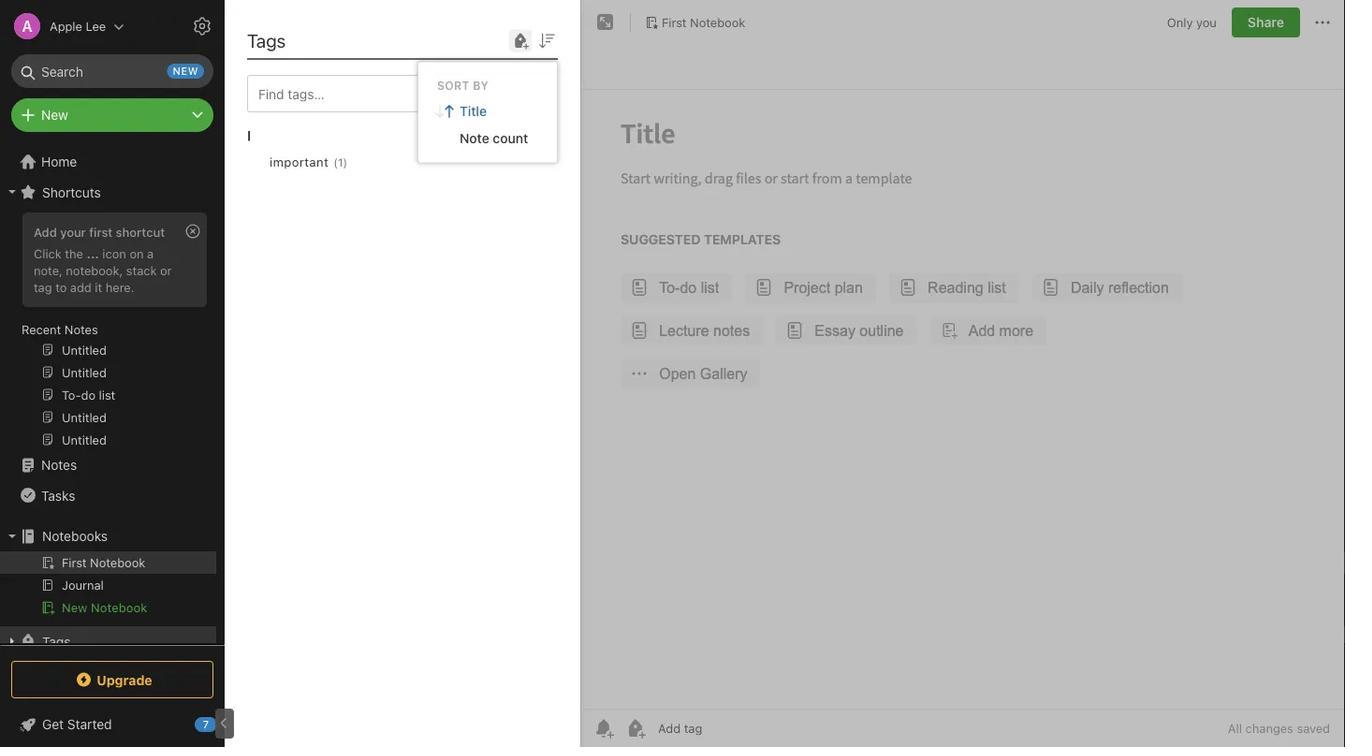Task type: locate. For each thing, give the bounding box(es) containing it.
expand tags image
[[5, 634, 20, 649]]

Search text field
[[24, 54, 200, 88]]

note window element
[[582, 0, 1346, 747]]

i
[[247, 127, 251, 144]]

new inside button
[[62, 601, 87, 615]]

new up tags button
[[62, 601, 87, 615]]

title
[[460, 104, 487, 119]]

10
[[247, 59, 261, 74]]

only
[[1168, 15, 1194, 29]]

first notebook
[[662, 15, 746, 29], [270, 19, 398, 41]]

note list element
[[225, 0, 582, 747]]

upgrade button
[[11, 661, 214, 699]]

get started
[[42, 717, 112, 732]]

share
[[1248, 15, 1285, 30]]

0 horizontal spatial first notebook
[[270, 19, 398, 41]]

1 horizontal spatial notebook
[[313, 19, 398, 41]]

tree
[[0, 147, 225, 728]]

1 vertical spatial tags
[[42, 634, 71, 649]]

1 vertical spatial notes
[[41, 458, 77, 473]]

(
[[334, 156, 338, 169]]

notebook inside 'button'
[[690, 15, 746, 29]]

tags up 10 notes
[[247, 29, 286, 51]]

get
[[42, 717, 64, 732]]

notes
[[265, 59, 299, 74]]

1 horizontal spatial first
[[662, 15, 687, 29]]

0 horizontal spatial first
[[270, 19, 308, 41]]

home
[[41, 154, 77, 170]]

)
[[343, 156, 348, 169]]

tasks button
[[0, 480, 216, 510]]

changes
[[1246, 722, 1294, 736]]

0 vertical spatial notes
[[64, 322, 98, 336]]

click the ...
[[34, 246, 99, 260]]

add tag image
[[625, 717, 647, 740]]

notes up the tasks
[[41, 458, 77, 473]]

dropdown list menu
[[419, 98, 557, 151]]

Account field
[[0, 7, 125, 45]]

add
[[34, 225, 57, 239]]

notes inside group
[[64, 322, 98, 336]]

new for new notebook
[[62, 601, 87, 615]]

Tag actions field
[[348, 152, 377, 172]]

first up notes
[[270, 19, 308, 41]]

0 horizontal spatial tags
[[42, 634, 71, 649]]

notebooks link
[[0, 522, 216, 552]]

home link
[[0, 147, 225, 177]]

1 horizontal spatial first notebook
[[662, 15, 746, 29]]

notebook,
[[66, 263, 123, 277]]

here.
[[106, 280, 134, 294]]

new inside popup button
[[41, 107, 68, 123]]

notes
[[64, 322, 98, 336], [41, 458, 77, 473]]

first inside note list element
[[270, 19, 308, 41]]

tags inside tags button
[[42, 634, 71, 649]]

group
[[0, 207, 216, 458]]

only you
[[1168, 15, 1218, 29]]

you
[[1197, 15, 1218, 29]]

note count
[[460, 130, 528, 146]]

important ( 1 )
[[270, 155, 348, 169]]

0 vertical spatial new
[[41, 107, 68, 123]]

Sort field
[[536, 29, 558, 52]]

2 horizontal spatial notebook
[[690, 15, 746, 29]]

tags
[[247, 29, 286, 51], [42, 634, 71, 649]]

first right expand note icon
[[662, 15, 687, 29]]

new up the home
[[41, 107, 68, 123]]

first notebook button
[[639, 9, 752, 36]]

first
[[662, 15, 687, 29], [270, 19, 308, 41]]

notebook for first notebook 'button'
[[690, 15, 746, 29]]

cell
[[0, 552, 216, 574]]

1 horizontal spatial tags
[[247, 29, 286, 51]]

new button
[[11, 98, 214, 132]]

share button
[[1233, 7, 1301, 37]]

untitled
[[249, 107, 298, 123]]

notebooks
[[42, 529, 108, 544]]

new
[[41, 107, 68, 123], [62, 601, 87, 615]]

tag actions image
[[348, 155, 377, 170]]

first
[[89, 225, 113, 239]]

upgrade
[[97, 672, 152, 688]]

notebook inside button
[[91, 601, 147, 615]]

Find tags… text field
[[248, 81, 536, 106]]

new search field
[[24, 54, 204, 88]]

notebook
[[690, 15, 746, 29], [313, 19, 398, 41], [91, 601, 147, 615]]

apple
[[50, 19, 82, 33]]

by
[[473, 79, 489, 92]]

0 horizontal spatial notebook
[[91, 601, 147, 615]]

tree containing home
[[0, 147, 225, 728]]

note count link
[[419, 125, 557, 151]]

sort
[[437, 79, 470, 92]]

1 vertical spatial new
[[62, 601, 87, 615]]

tags right expand tags image
[[42, 634, 71, 649]]

notes right 'recent'
[[64, 322, 98, 336]]

notebook inside note list element
[[313, 19, 398, 41]]



Task type: describe. For each thing, give the bounding box(es) containing it.
new notebook button
[[0, 597, 216, 619]]

create new tag image
[[510, 30, 532, 52]]

1
[[338, 156, 343, 169]]

new notebook
[[62, 601, 147, 615]]

your
[[60, 225, 86, 239]]

ago
[[304, 166, 324, 179]]

lee
[[86, 19, 106, 33]]

note
[[460, 130, 490, 146]]

apple lee
[[50, 19, 106, 33]]

tags button
[[0, 627, 216, 657]]

first notebook inside 'button'
[[662, 15, 746, 29]]

a
[[147, 246, 154, 260]]

on
[[130, 246, 144, 260]]

it
[[95, 280, 102, 294]]

first notebook inside note list element
[[270, 19, 398, 41]]

count
[[493, 130, 528, 146]]

add a reminder image
[[593, 717, 615, 740]]

new for new
[[41, 107, 68, 123]]

started
[[67, 717, 112, 732]]

sort by
[[437, 79, 489, 92]]

...
[[87, 246, 99, 260]]

expand notebooks image
[[5, 529, 20, 544]]

all changes saved
[[1229, 722, 1331, 736]]

add your first shortcut
[[34, 225, 165, 239]]

all
[[1229, 722, 1243, 736]]

notes link
[[0, 451, 216, 480]]

group containing add your first shortcut
[[0, 207, 216, 458]]

5
[[249, 166, 256, 179]]

new notebook group
[[0, 552, 216, 627]]

icon on a note, notebook, stack or tag to add it here.
[[34, 246, 172, 294]]

new
[[173, 65, 199, 77]]

tag
[[34, 280, 52, 294]]

shortcuts button
[[0, 177, 216, 207]]

minutes
[[259, 166, 301, 179]]

shortcut
[[116, 225, 165, 239]]

add
[[70, 280, 92, 294]]

click
[[34, 246, 62, 260]]

Note Editor text field
[[582, 90, 1346, 709]]

settings image
[[191, 15, 214, 37]]

tasks
[[41, 488, 75, 503]]

sort options image
[[536, 30, 558, 52]]

note,
[[34, 263, 63, 277]]

notebook for new notebook button
[[91, 601, 147, 615]]

expand note image
[[595, 11, 617, 34]]

shortcuts
[[42, 184, 101, 200]]

recent notes
[[22, 322, 98, 336]]

or
[[160, 263, 172, 277]]

first inside first notebook 'button'
[[662, 15, 687, 29]]

Help and Learning task checklist field
[[0, 710, 225, 740]]

saved
[[1298, 722, 1331, 736]]

recent
[[22, 322, 61, 336]]

i row group
[[247, 112, 573, 202]]

click to collapse image
[[218, 713, 232, 735]]

important
[[270, 155, 329, 169]]

7
[[203, 719, 209, 731]]

to
[[55, 280, 67, 294]]

icon
[[102, 246, 126, 260]]

5 minutes ago
[[249, 166, 324, 179]]

title link
[[419, 98, 557, 125]]

stack
[[126, 263, 157, 277]]

10 notes
[[247, 59, 299, 74]]

the
[[65, 246, 83, 260]]

0 vertical spatial tags
[[247, 29, 286, 51]]



Task type: vqa. For each thing, say whether or not it's contained in the screenshot.
cell in tree
yes



